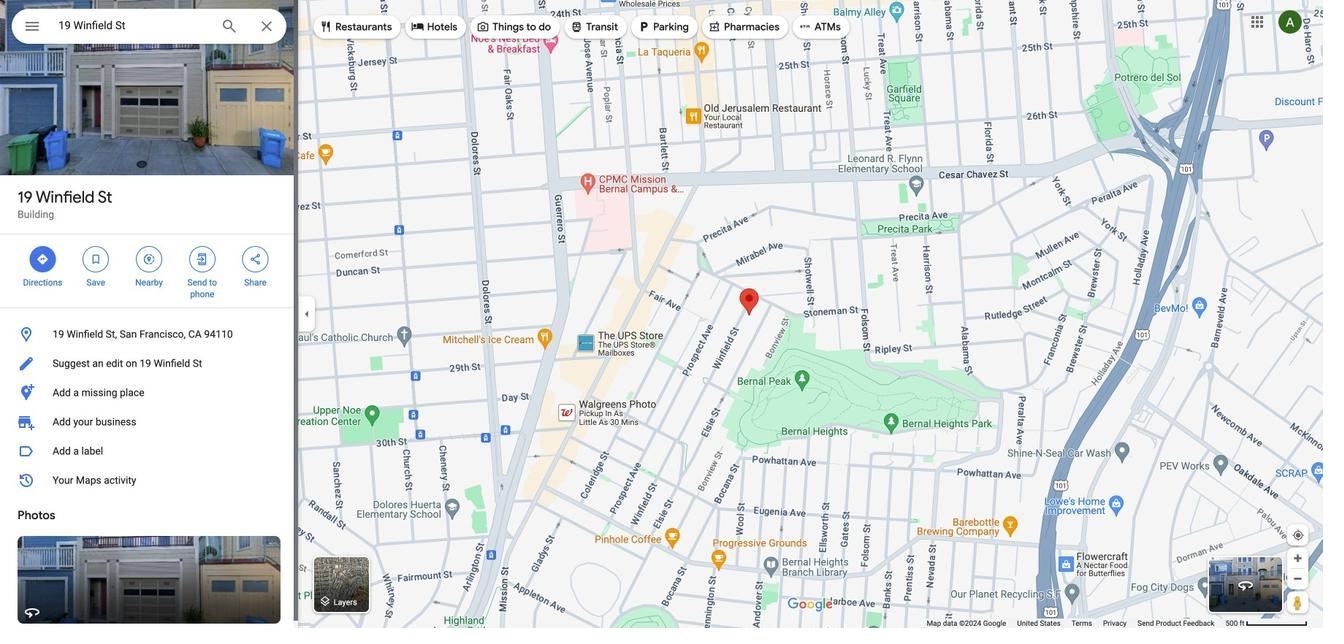 Task type: vqa. For each thing, say whether or not it's contained in the screenshot.
1st $59 from the bottom of the Travel main content
no



Task type: describe. For each thing, give the bounding box(es) containing it.
google maps element
[[0, 0, 1324, 629]]

zoom out image
[[1293, 574, 1304, 585]]

show your location image
[[1292, 529, 1305, 542]]

collapse side panel image
[[299, 306, 315, 322]]

none field inside 19 winfield st field
[[58, 17, 209, 34]]

none search field inside google maps element
[[12, 9, 287, 48]]

street view image
[[1237, 577, 1255, 594]]

google account: augustus odena  
(augustus@adept.ai) image
[[1279, 10, 1302, 34]]



Task type: locate. For each thing, give the bounding box(es) containing it.
show street view coverage image
[[1288, 592, 1309, 614]]

19 Winfield St field
[[12, 9, 287, 48]]

None search field
[[12, 9, 287, 48]]

zoom in image
[[1293, 553, 1304, 564]]

None field
[[58, 17, 209, 34]]

main content
[[0, 0, 298, 629]]

actions for 19 winfield st region
[[0, 235, 298, 308]]



